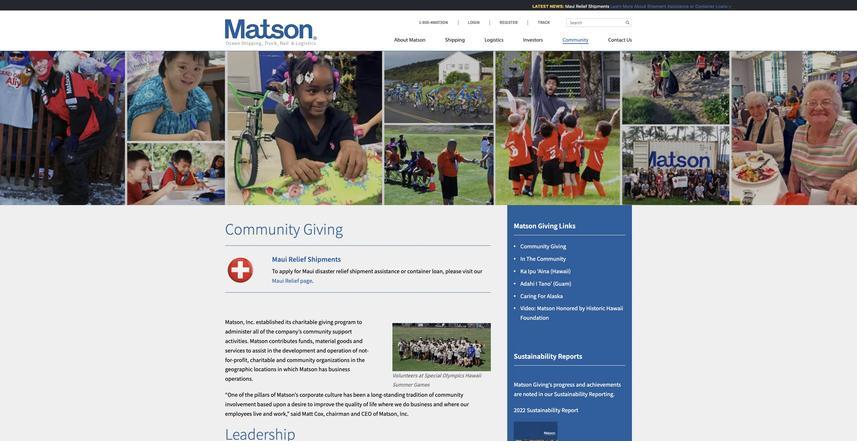 Task type: vqa. For each thing, say whether or not it's contained in the screenshot.
our inside the MATSON GIVING'S PROGRESS AND ACHIEVEMENTS ARE NOTED IN OUR SUSTAINABILITY REPORTING.
yes



Task type: describe. For each thing, give the bounding box(es) containing it.
0 horizontal spatial community giving
[[225, 220, 343, 239]]

report
[[562, 407, 579, 415]]

the down established
[[266, 328, 274, 336]]

the down contributes in the left bottom of the page
[[273, 347, 281, 355]]

loan,
[[432, 268, 444, 275]]

matson up community giving link
[[514, 222, 537, 231]]

are
[[514, 391, 522, 399]]

adahi i tano' (guam) link
[[521, 280, 572, 288]]

shipping
[[445, 38, 465, 43]]

ka ipu 'aina (hawaii)
[[521, 268, 571, 275]]

matson giving's progress and achievements are noted in our sustainability reporting. link
[[514, 382, 621, 399]]

contact us
[[609, 38, 632, 43]]

based
[[257, 401, 272, 409]]

giving's
[[533, 382, 552, 389]]

and down volunteers at special olympics hawaii summer games
[[433, 401, 443, 409]]

caring for alaska link
[[521, 293, 563, 300]]

locations
[[254, 366, 277, 374]]

matson at special olympics hawaii 2016 image
[[393, 324, 491, 372]]

to apply for maui disaster relief shipment assistance or container loan, please visit our maui relief page .
[[272, 268, 483, 285]]

maui right the news:
[[561, 4, 570, 9]]

matson up assist
[[250, 338, 268, 345]]

live
[[253, 411, 262, 418]]

matson, inside matson, inc. established its charitable giving program to administer all of the company's community support activities. matson contributes funds, material goods and services to assist in the development and operation of not- for-profit, charitable and community organizations in the geographic locations in which matson has business operations.
[[225, 319, 245, 326]]

1 vertical spatial to
[[246, 347, 251, 355]]

adahi
[[521, 280, 535, 288]]

ceo
[[362, 411, 372, 418]]

inc. inside matson, inc. established its charitable giving program to administer all of the company's community support activities. matson contributes funds, material goods and services to assist in the development and operation of not- for-profit, charitable and community organizations in the geographic locations in which matson has business operations.
[[246, 319, 255, 326]]

matson, inside "one of the pillars of matson's corporate culture has been a long-standing tradition of community involvement based upon a desire to improve the quality of life where we do business and where our employees live and work," said matt cox, chairman and ceo of matson, inc.
[[379, 411, 399, 418]]

funds,
[[299, 338, 314, 345]]

matson's
[[277, 392, 299, 399]]

of left life
[[363, 401, 368, 409]]

in the community
[[521, 255, 566, 263]]

assist
[[252, 347, 266, 355]]

learn
[[606, 4, 617, 9]]

news:
[[545, 4, 560, 9]]

register
[[500, 20, 518, 25]]

ka ipu 'aina (hawaii) link
[[521, 268, 571, 275]]

matson, inc. established its charitable giving program to administer all of the company's community support activities. matson contributes funds, material goods and services to assist in the development and operation of not- for-profit, charitable and community organizations in the geographic locations in which matson has business operations.
[[225, 319, 369, 383]]

1 horizontal spatial a
[[367, 392, 370, 399]]

matson foundation giving image
[[0, 41, 857, 205]]

company's
[[276, 328, 302, 336]]

2022
[[514, 407, 526, 415]]

community giving link
[[521, 243, 566, 251]]

games
[[414, 382, 430, 389]]

search image
[[626, 20, 630, 25]]

its
[[285, 319, 291, 326]]

organizations
[[316, 357, 350, 364]]

at
[[419, 373, 423, 380]]

for
[[538, 293, 546, 300]]

1 vertical spatial community
[[287, 357, 315, 364]]

in left the which
[[278, 366, 282, 374]]

blue matson logo with ocean, shipping, truck, rail and logistics written beneath it. image
[[225, 19, 317, 46]]

relief
[[336, 268, 349, 275]]

about matson link
[[394, 34, 436, 48]]

page
[[300, 277, 312, 285]]

standing
[[384, 392, 405, 399]]

2 vertical spatial sustainability
[[527, 407, 561, 415]]

assistance
[[375, 268, 400, 275]]

investors
[[523, 38, 543, 43]]

1 horizontal spatial or
[[685, 4, 690, 9]]

1 horizontal spatial about
[[630, 4, 642, 9]]

of down games
[[429, 392, 434, 399]]

hawaii inside volunteers at special olympics hawaii summer games
[[465, 373, 481, 380]]

and up the not- at the bottom of the page
[[353, 338, 363, 345]]

"one of the pillars of matson's corporate culture has been a long-standing tradition of community involvement based upon a desire to improve the quality of life where we do business and where our employees live and work," said matt cox, chairman and ceo of matson, inc.
[[225, 392, 469, 418]]

Search search field
[[567, 18, 632, 27]]

all
[[253, 328, 259, 336]]

container
[[691, 4, 710, 9]]

please
[[446, 268, 462, 275]]

the down the not- at the bottom of the page
[[357, 357, 365, 364]]

quality
[[345, 401, 362, 409]]

said
[[291, 411, 301, 418]]

caring for alaska
[[521, 293, 563, 300]]

2 where from the left
[[444, 401, 459, 409]]

the
[[527, 255, 536, 263]]

of up involvement
[[239, 392, 244, 399]]

business inside matson, inc. established its charitable giving program to administer all of the company's community support activities. matson contributes funds, material goods and services to assist in the development and operation of not- for-profit, charitable and community organizations in the geographic locations in which matson has business operations.
[[329, 366, 350, 374]]

life
[[370, 401, 377, 409]]

2 horizontal spatial to
[[357, 319, 362, 326]]

the up chairman
[[336, 401, 344, 409]]

1-
[[419, 20, 423, 25]]

shipping link
[[436, 34, 475, 48]]

matson inside the 'matson giving's progress and achievements are noted in our sustainability reporting.'
[[514, 382, 532, 389]]

summer
[[393, 382, 413, 389]]

ka
[[521, 268, 527, 275]]

chairman
[[326, 411, 350, 418]]

and down quality
[[351, 411, 360, 418]]

maui up to
[[272, 255, 287, 264]]

sustainability reports
[[514, 352, 583, 361]]

cox,
[[314, 411, 325, 418]]

work,"
[[274, 411, 290, 418]]

1 vertical spatial shipments
[[308, 255, 341, 264]]

latest
[[528, 4, 544, 9]]

apply
[[279, 268, 293, 275]]

2022 sustainability report
[[514, 407, 579, 415]]

giving
[[319, 319, 334, 326]]

in right assist
[[267, 347, 272, 355]]

maui up page on the left of the page
[[302, 268, 314, 275]]

do
[[403, 401, 410, 409]]

our inside the 'matson giving's progress and achievements are noted in our sustainability reporting.'
[[545, 391, 553, 399]]

maui down to
[[272, 277, 284, 285]]

matson giving's progress and achievements are noted in our sustainability reporting.
[[514, 382, 621, 399]]

0 vertical spatial sustainability
[[514, 352, 557, 361]]

foundation
[[521, 315, 549, 322]]

ipu
[[528, 268, 536, 275]]

contributes
[[269, 338, 298, 345]]

of right ceo
[[373, 411, 378, 418]]

profit,
[[234, 357, 249, 364]]

of right pillars at the left of the page
[[271, 392, 276, 399]]

matson inside top menu "navigation"
[[409, 38, 426, 43]]

has inside "one of the pillars of matson's corporate culture has been a long-standing tradition of community involvement based upon a desire to improve the quality of life where we do business and where our employees live and work," said matt cox, chairman and ceo of matson, inc.
[[344, 392, 352, 399]]

(hawaii)
[[551, 268, 571, 275]]

1 vertical spatial relief
[[289, 255, 306, 264]]



Task type: locate. For each thing, give the bounding box(es) containing it.
a right upon
[[287, 401, 290, 409]]

1 horizontal spatial matson,
[[379, 411, 399, 418]]

0 horizontal spatial inc.
[[246, 319, 255, 326]]

0 vertical spatial hawaii
[[607, 305, 624, 313]]

1-800-4matson link
[[419, 20, 458, 25]]

1 vertical spatial about
[[394, 38, 408, 43]]

2 vertical spatial our
[[461, 401, 469, 409]]

0 vertical spatial inc.
[[246, 319, 255, 326]]

where
[[378, 401, 394, 409], [444, 401, 459, 409]]

relief inside to apply for maui disaster relief shipment assistance or container loan, please visit our maui relief page .
[[285, 277, 299, 285]]

1 vertical spatial sustainability
[[554, 391, 588, 399]]

0 horizontal spatial business
[[329, 366, 350, 374]]

0 horizontal spatial our
[[461, 401, 469, 409]]

0 horizontal spatial has
[[319, 366, 327, 374]]

community
[[563, 38, 589, 43], [225, 220, 300, 239], [521, 243, 550, 251], [537, 255, 566, 263]]

1 vertical spatial inc.
[[400, 411, 409, 418]]

0 vertical spatial our
[[474, 268, 483, 275]]

matson up 'are'
[[514, 382, 532, 389]]

operations.
[[225, 376, 253, 383]]

1-800-4matson
[[419, 20, 448, 25]]

in
[[521, 255, 525, 263]]

0 vertical spatial matson,
[[225, 319, 245, 326]]

upon
[[273, 401, 286, 409]]

red circle with white cross in the middle image
[[225, 255, 256, 286]]

in down operation
[[351, 357, 356, 364]]

to inside "one of the pillars of matson's corporate culture has been a long-standing tradition of community involvement based upon a desire to improve the quality of life where we do business and where our employees live and work," said matt cox, chairman and ceo of matson, inc.
[[308, 401, 313, 409]]

1 horizontal spatial charitable
[[293, 319, 317, 326]]

by
[[579, 305, 585, 313]]

inc. down do
[[400, 411, 409, 418]]

relief down for
[[285, 277, 299, 285]]

sustainability inside the 'matson giving's progress and achievements are noted in our sustainability reporting.'
[[554, 391, 588, 399]]

inc. inside "one of the pillars of matson's corporate culture has been a long-standing tradition of community involvement based upon a desire to improve the quality of life where we do business and where our employees live and work," said matt cox, chairman and ceo of matson, inc.
[[400, 411, 409, 418]]

program
[[335, 319, 356, 326]]

business down "tradition"
[[411, 401, 432, 409]]

video:
[[521, 305, 536, 313]]

community up material
[[303, 328, 331, 336]]

charitable up locations
[[250, 357, 275, 364]]

to
[[357, 319, 362, 326], [246, 347, 251, 355], [308, 401, 313, 409]]

of
[[260, 328, 265, 336], [353, 347, 358, 355], [239, 392, 244, 399], [271, 392, 276, 399], [429, 392, 434, 399], [363, 401, 368, 409], [373, 411, 378, 418]]

and down material
[[317, 347, 326, 355]]

sustainability down progress
[[554, 391, 588, 399]]

and inside the 'matson giving's progress and achievements are noted in our sustainability reporting.'
[[576, 382, 586, 389]]

0 horizontal spatial to
[[246, 347, 251, 355]]

"one
[[225, 392, 238, 399]]

and down based
[[263, 411, 273, 418]]

historic
[[586, 305, 605, 313]]

community inside "one of the pillars of matson's corporate culture has been a long-standing tradition of community involvement based upon a desire to improve the quality of life where we do business and where our employees live and work," said matt cox, chairman and ceo of matson, inc.
[[435, 392, 463, 399]]

shipment
[[350, 268, 373, 275]]

community down development
[[287, 357, 315, 364]]

services
[[225, 347, 245, 355]]

inc.
[[246, 319, 255, 326], [400, 411, 409, 418]]

0 vertical spatial shipments
[[584, 4, 605, 9]]

community link
[[553, 34, 599, 48]]

0 vertical spatial about
[[630, 4, 642, 9]]

sustainability
[[514, 352, 557, 361], [554, 391, 588, 399], [527, 407, 561, 415]]

the
[[266, 328, 274, 336], [273, 347, 281, 355], [357, 357, 365, 364], [245, 392, 253, 399], [336, 401, 344, 409]]

our down 'giving's'
[[545, 391, 553, 399]]

2 vertical spatial relief
[[285, 277, 299, 285]]

investors link
[[514, 34, 553, 48]]

1 vertical spatial business
[[411, 401, 432, 409]]

of left the not- at the bottom of the page
[[353, 347, 358, 355]]

corporate
[[300, 392, 324, 399]]

0 vertical spatial charitable
[[293, 319, 317, 326]]

the up involvement
[[245, 392, 253, 399]]

reports
[[558, 352, 583, 361]]

800-
[[423, 20, 431, 25]]

0 horizontal spatial shipments
[[308, 255, 341, 264]]

our down olympics
[[461, 401, 469, 409]]

0 vertical spatial has
[[319, 366, 327, 374]]

olympics
[[443, 373, 464, 380]]

matson, up administer
[[225, 319, 245, 326]]

1 horizontal spatial shipments
[[584, 4, 605, 9]]

video: matson honored by historic hawaii foundation link
[[521, 305, 624, 322]]

loans
[[711, 4, 723, 9]]

to down the corporate
[[308, 401, 313, 409]]

about matson
[[394, 38, 426, 43]]

community down volunteers at special olympics hawaii summer games
[[435, 392, 463, 399]]

matson right the which
[[300, 366, 318, 374]]

pillars
[[254, 392, 270, 399]]

in inside the 'matson giving's progress and achievements are noted in our sustainability reporting.'
[[539, 391, 543, 399]]

container
[[407, 268, 431, 275]]

maui relief shipments
[[272, 255, 341, 264]]

relief up for
[[289, 255, 306, 264]]

1 horizontal spatial our
[[474, 268, 483, 275]]

business down organizations
[[329, 366, 350, 374]]

1 horizontal spatial has
[[344, 392, 352, 399]]

contact us link
[[599, 34, 632, 48]]

0 horizontal spatial or
[[401, 268, 406, 275]]

2 vertical spatial to
[[308, 401, 313, 409]]

.
[[312, 277, 314, 285]]

for-
[[225, 357, 234, 364]]

2 vertical spatial community
[[435, 392, 463, 399]]

and up the which
[[276, 357, 286, 364]]

administer
[[225, 328, 252, 336]]

matson, down we
[[379, 411, 399, 418]]

register link
[[490, 20, 528, 25]]

operation
[[327, 347, 352, 355]]

matson,
[[225, 319, 245, 326], [379, 411, 399, 418]]

charitable
[[293, 319, 317, 326], [250, 357, 275, 364]]

0 horizontal spatial matson,
[[225, 319, 245, 326]]

0 horizontal spatial where
[[378, 401, 394, 409]]

1 horizontal spatial hawaii
[[607, 305, 624, 313]]

to left assist
[[246, 347, 251, 355]]

noted
[[523, 391, 538, 399]]

honored
[[556, 305, 578, 313]]

in down 'giving's'
[[539, 391, 543, 399]]

0 vertical spatial community
[[303, 328, 331, 336]]

where down volunteers at special olympics hawaii summer games
[[444, 401, 459, 409]]

which
[[284, 366, 298, 374]]

4matson
[[431, 20, 448, 25]]

adahi i tano' (guam)
[[521, 280, 572, 288]]

community inside top menu "navigation"
[[563, 38, 589, 43]]

0 vertical spatial to
[[357, 319, 362, 326]]

and
[[353, 338, 363, 345], [317, 347, 326, 355], [276, 357, 286, 364], [576, 382, 586, 389], [433, 401, 443, 409], [263, 411, 273, 418], [351, 411, 360, 418]]

1 horizontal spatial where
[[444, 401, 459, 409]]

hawaii right olympics
[[465, 373, 481, 380]]

0 vertical spatial business
[[329, 366, 350, 374]]

1 vertical spatial community giving
[[521, 243, 566, 251]]

1 vertical spatial has
[[344, 392, 352, 399]]

section
[[499, 205, 640, 442]]

sustainability down noted
[[527, 407, 561, 415]]

volunteers at special olympics hawaii summer games
[[393, 373, 481, 389]]

logistics link
[[475, 34, 514, 48]]

1 vertical spatial charitable
[[250, 357, 275, 364]]

hawaii right historic
[[607, 305, 624, 313]]

to right program
[[357, 319, 362, 326]]

long-
[[371, 392, 384, 399]]

hawaii
[[607, 305, 624, 313], [465, 373, 481, 380]]

relief right the news:
[[571, 4, 583, 9]]

None search field
[[567, 18, 632, 27]]

0 horizontal spatial about
[[394, 38, 408, 43]]

reporting.
[[589, 391, 615, 399]]

has inside matson, inc. established its charitable giving program to administer all of the company's community support activities. matson contributes funds, material goods and services to assist in the development and operation of not- for-profit, charitable and community organizations in the geographic locations in which matson has business operations.
[[319, 366, 327, 374]]

latest news: maui relief shipments learn more about shipment assistance or container loans >
[[528, 4, 727, 9]]

0 horizontal spatial hawaii
[[465, 373, 481, 380]]

1 vertical spatial our
[[545, 391, 553, 399]]

or inside to apply for maui disaster relief shipment assistance or container loan, please visit our maui relief page .
[[401, 268, 406, 275]]

matson down 1-
[[409, 38, 426, 43]]

about inside top menu "navigation"
[[394, 38, 408, 43]]

geographic
[[225, 366, 253, 374]]

top menu navigation
[[394, 34, 632, 48]]

where left we
[[378, 401, 394, 409]]

links
[[559, 222, 576, 231]]

track
[[538, 20, 550, 25]]

support
[[333, 328, 352, 336]]

and right progress
[[576, 382, 586, 389]]

to
[[272, 268, 278, 275]]

2 horizontal spatial our
[[545, 391, 553, 399]]

login link
[[458, 20, 490, 25]]

matson down 'for'
[[537, 305, 555, 313]]

for
[[294, 268, 301, 275]]

'aina
[[537, 268, 549, 275]]

inc. up "all"
[[246, 319, 255, 326]]

shipments up disaster
[[308, 255, 341, 264]]

has down organizations
[[319, 366, 327, 374]]

giving
[[303, 220, 343, 239], [538, 222, 558, 231], [551, 243, 566, 251]]

1 horizontal spatial to
[[308, 401, 313, 409]]

our right visit
[[474, 268, 483, 275]]

assistance
[[663, 4, 684, 9]]

development
[[283, 347, 316, 355]]

our inside "one of the pillars of matson's corporate culture has been a long-standing tradition of community involvement based upon a desire to improve the quality of life where we do business and where our employees live and work," said matt cox, chairman and ceo of matson, inc.
[[461, 401, 469, 409]]

1 horizontal spatial community giving
[[521, 243, 566, 251]]

track link
[[528, 20, 550, 25]]

visit
[[463, 268, 473, 275]]

in the community link
[[521, 255, 566, 263]]

our
[[474, 268, 483, 275], [545, 391, 553, 399], [461, 401, 469, 409]]

desire
[[292, 401, 307, 409]]

hawaii inside "video: matson honored by historic hawaii foundation"
[[607, 305, 624, 313]]

goods
[[337, 338, 352, 345]]

logistics
[[485, 38, 504, 43]]

charitable right its
[[293, 319, 317, 326]]

shipments up search "search box"
[[584, 4, 605, 9]]

1 horizontal spatial inc.
[[400, 411, 409, 418]]

tradition
[[406, 392, 428, 399]]

1 vertical spatial hawaii
[[465, 373, 481, 380]]

1 vertical spatial a
[[287, 401, 290, 409]]

business
[[329, 366, 350, 374], [411, 401, 432, 409]]

we
[[395, 401, 402, 409]]

0 horizontal spatial a
[[287, 401, 290, 409]]

caring
[[521, 293, 537, 300]]

a right the been
[[367, 392, 370, 399]]

alaska
[[547, 293, 563, 300]]

employees
[[225, 411, 252, 418]]

0 vertical spatial a
[[367, 392, 370, 399]]

of right "all"
[[260, 328, 265, 336]]

has up quality
[[344, 392, 352, 399]]

1 horizontal spatial business
[[411, 401, 432, 409]]

sustainability up 'giving's'
[[514, 352, 557, 361]]

our inside to apply for maui disaster relief shipment assistance or container loan, please visit our maui relief page .
[[474, 268, 483, 275]]

business inside "one of the pillars of matson's corporate culture has been a long-standing tradition of community involvement based upon a desire to improve the quality of life where we do business and where our employees live and work," said matt cox, chairman and ceo of matson, inc.
[[411, 401, 432, 409]]

tano'
[[539, 280, 552, 288]]

0 horizontal spatial charitable
[[250, 357, 275, 364]]

0 vertical spatial relief
[[571, 4, 583, 9]]

achievements
[[587, 382, 621, 389]]

matson
[[409, 38, 426, 43], [514, 222, 537, 231], [537, 305, 555, 313], [250, 338, 268, 345], [300, 366, 318, 374], [514, 382, 532, 389]]

0 vertical spatial community giving
[[225, 220, 343, 239]]

0 vertical spatial or
[[685, 4, 690, 9]]

1 where from the left
[[378, 401, 394, 409]]

section containing matson giving links
[[499, 205, 640, 442]]

matson inside "video: matson honored by historic hawaii foundation"
[[537, 305, 555, 313]]

1 vertical spatial matson,
[[379, 411, 399, 418]]

1 vertical spatial or
[[401, 268, 406, 275]]



